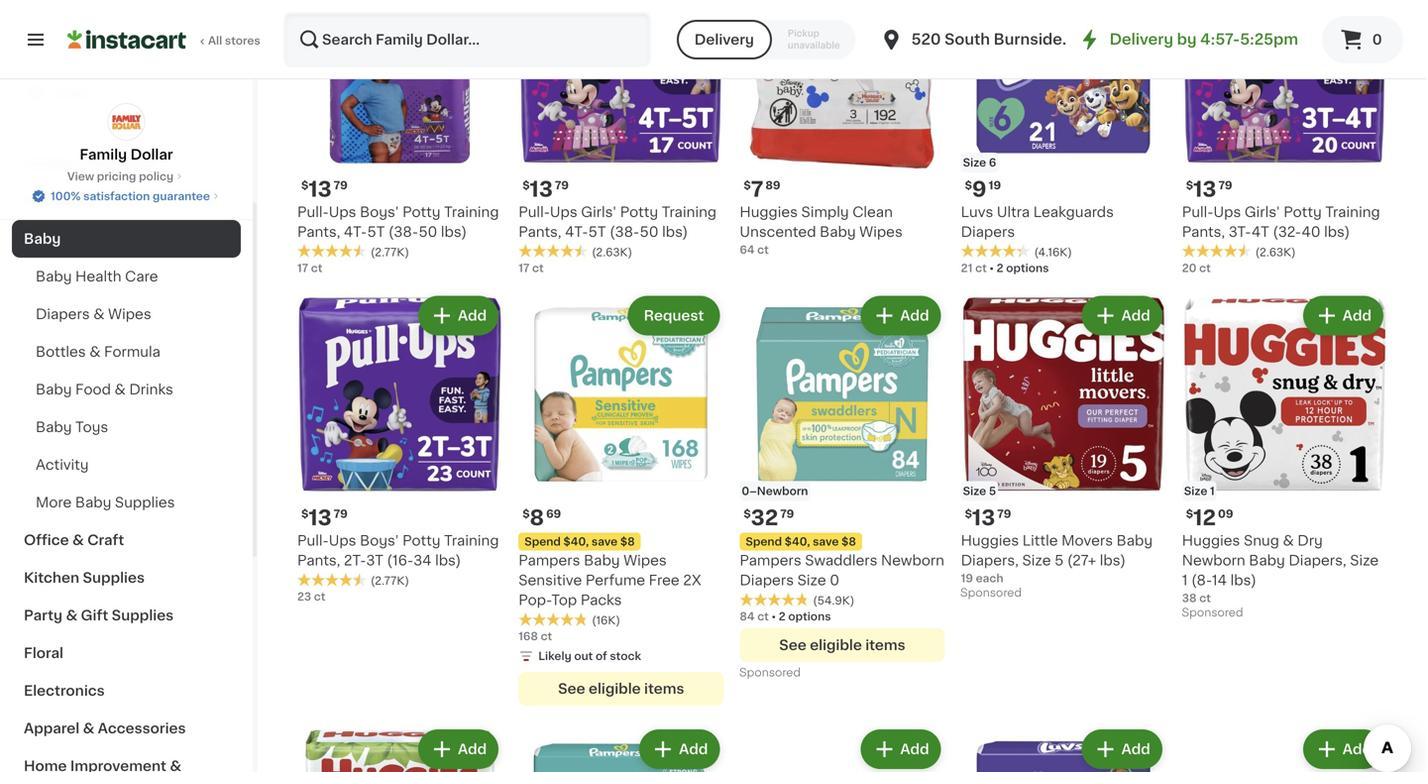 Task type: describe. For each thing, give the bounding box(es) containing it.
spend $40, save $8 for 32
[[746, 536, 856, 547]]

training for pull-ups boys' potty training pants, 4t-5t (38-50 lbs)
[[444, 205, 499, 219]]

89
[[766, 180, 781, 191]]

see eligible items for 8
[[558, 682, 684, 696]]

more
[[36, 496, 72, 509]]

sponsored badge image for 13
[[961, 588, 1021, 599]]

ct right 84
[[757, 611, 769, 622]]

dry
[[1298, 534, 1323, 548]]

newborn inside pampers swaddlers newborn diapers size 0
[[881, 554, 944, 568]]

training for pull-ups girls' potty training pants, 3t-4t (32-40 lbs)
[[1325, 205, 1380, 219]]

(2.63k) for (32-
[[1256, 247, 1296, 258]]

3t
[[366, 554, 383, 568]]

baby health care
[[36, 270, 158, 283]]

baby inside pampers baby wipes sensitive perfume free 2x pop-top packs
[[584, 554, 620, 568]]

pampers for 8
[[519, 554, 580, 568]]

supplies inside party & gift supplies link
[[112, 609, 174, 622]]

520 south burnside avenue
[[911, 32, 1123, 47]]

diapers, inside "huggies snug & dry newborn baby diapers, size 1 (8-14 lbs) 38 ct"
[[1289, 554, 1347, 568]]

23
[[297, 591, 311, 602]]

gift
[[81, 609, 108, 622]]

likely out of stock
[[538, 651, 641, 662]]

79 for pull-ups girls' potty training pants, 4t-5t (38-50 lbs)
[[555, 180, 569, 191]]

of
[[596, 651, 607, 662]]

baby inside the huggies little movers baby diapers, size 5 (27+ lbs) 19 each
[[1117, 534, 1153, 548]]

size inside "huggies snug & dry newborn baby diapers, size 1 (8-14 lbs) 38 ct"
[[1350, 554, 1379, 568]]

(54.9k)
[[813, 595, 855, 606]]

drinks
[[129, 383, 173, 396]]

13 for pull-ups boys' potty training pants, 4t-5t (38-50 lbs)
[[309, 179, 332, 200]]

& inside "huggies snug & dry newborn baby diapers, size 1 (8-14 lbs) 38 ct"
[[1283, 534, 1294, 548]]

apparel & accessories
[[24, 722, 186, 735]]

unscented
[[740, 225, 816, 239]]

activity link
[[12, 446, 241, 484]]

see eligible items button for 32
[[740, 629, 945, 662]]

spend for 32
[[746, 536, 782, 547]]

potty for pull-ups girls' potty training pants, 4t-5t (38-50 lbs)
[[620, 205, 658, 219]]

4:57-
[[1200, 32, 1240, 47]]

diapers & wipes
[[36, 307, 151, 321]]

sensitive
[[519, 574, 582, 587]]

supplies inside kitchen supplies link
[[83, 571, 145, 585]]

party
[[24, 609, 63, 622]]

activity
[[36, 458, 89, 472]]

view pricing policy link
[[67, 168, 185, 184]]

avenue
[[1066, 32, 1123, 47]]

38
[[1182, 593, 1197, 604]]

$ 13 79 for pull-ups girls' potty training pants, 4t-5t (38-50 lbs)
[[523, 179, 569, 200]]

pull- for pull-ups boys' potty training pants, 2t-3t (16-34 lbs)
[[297, 534, 329, 548]]

5:25pm
[[1240, 32, 1298, 47]]

girls' for 5t
[[581, 205, 617, 219]]

pull- for pull-ups boys' potty training pants, 4t-5t (38-50 lbs)
[[297, 205, 329, 219]]

14
[[1212, 574, 1227, 587]]

& for formula
[[89, 345, 101, 359]]

$ 13 79 for pull-ups boys' potty training pants, 4t-5t (38-50 lbs)
[[301, 179, 348, 200]]

13 down the size 5 at the bottom right of page
[[972, 508, 995, 528]]

$ 8 69
[[523, 508, 561, 528]]

items for 8
[[644, 682, 684, 696]]

girls' for 4t
[[1245, 205, 1280, 219]]

size 6
[[963, 157, 996, 168]]

lbs) for pull-ups girls' potty training pants, 3t-4t (32-40 lbs)
[[1324, 225, 1350, 239]]

household
[[24, 194, 102, 208]]

20
[[1182, 263, 1197, 274]]

top
[[551, 593, 577, 607]]

2t-
[[344, 554, 366, 568]]

$ inside $ 12 09
[[1186, 509, 1193, 520]]

south
[[945, 32, 990, 47]]

2 for 9
[[997, 263, 1004, 274]]

ct right '20'
[[1199, 263, 1211, 274]]

pull-ups girls' potty training pants, 3t-4t (32-40 lbs)
[[1182, 205, 1380, 239]]

huggies little movers baby diapers, size 5 (27+ lbs) 19 each
[[961, 534, 1153, 584]]

ct inside "huggies snug & dry newborn baby diapers, size 1 (8-14 lbs) 38 ct"
[[1199, 593, 1211, 604]]

pants, for pull-ups girls' potty training pants, 3t-4t (32-40 lbs)
[[1182, 225, 1225, 239]]

lbs) for pull-ups girls' potty training pants, 4t-5t (38-50 lbs)
[[662, 225, 688, 239]]

delivery for delivery
[[695, 33, 754, 47]]

ups for pull-ups girls' potty training pants, 4t-5t (38-50 lbs)
[[550, 205, 578, 219]]

20 ct
[[1182, 263, 1211, 274]]

(27+
[[1067, 554, 1096, 568]]

0 horizontal spatial diapers
[[36, 307, 90, 321]]

baby health care link
[[12, 258, 241, 295]]

wipes for diapers & wipes
[[108, 307, 151, 321]]

0 inside pampers swaddlers newborn diapers size 0
[[830, 574, 840, 587]]

holiday
[[24, 157, 79, 170]]

168 ct
[[519, 631, 552, 642]]

eligible for 8
[[589, 682, 641, 696]]

size 1
[[1184, 486, 1215, 497]]

9
[[972, 179, 987, 200]]

$ inside $ 9 19
[[965, 180, 972, 191]]

6
[[989, 157, 996, 168]]

0 button
[[1322, 16, 1403, 63]]

40
[[1302, 225, 1321, 239]]

ups for pull-ups girls' potty training pants, 3t-4t (32-40 lbs)
[[1214, 205, 1241, 219]]

5 inside the huggies little movers baby diapers, size 5 (27+ lbs) 19 each
[[1055, 554, 1064, 568]]

pull-ups boys' potty training pants, 4t-5t (38-50 lbs)
[[297, 205, 499, 239]]

luvs
[[961, 205, 993, 219]]

party & gift supplies link
[[12, 597, 241, 634]]

swaddlers
[[805, 554, 878, 568]]

health
[[75, 270, 121, 283]]

family dollar
[[80, 148, 173, 162]]

4t
[[1252, 225, 1269, 239]]

• for spend $40, save $8
[[772, 611, 776, 622]]

baby food & drinks
[[36, 383, 173, 396]]

stores
[[225, 35, 260, 46]]

ultra
[[997, 205, 1030, 219]]

64
[[740, 244, 755, 255]]

training for pull-ups girls' potty training pants, 4t-5t (38-50 lbs)
[[662, 205, 717, 219]]

huggies for 12
[[1182, 534, 1240, 548]]

bottles & formula
[[36, 345, 160, 359]]

• for 9
[[990, 263, 994, 274]]

pricing
[[97, 171, 136, 182]]

policy
[[139, 171, 174, 182]]

baby inside the more baby supplies link
[[75, 496, 111, 509]]

diapers, inside the huggies little movers baby diapers, size 5 (27+ lbs) 19 each
[[961, 554, 1019, 568]]

100%
[[51, 191, 81, 202]]

family dollar link
[[80, 103, 173, 165]]

ct down pull-ups boys' potty training pants, 4t-5t (38-50 lbs)
[[311, 263, 323, 274]]

$ 32 79
[[744, 508, 794, 528]]

Search field
[[285, 14, 649, 65]]

$ inside $ 32 79
[[744, 509, 751, 520]]

21
[[961, 263, 973, 274]]

family dollar logo image
[[108, 103, 145, 141]]

17 ct for pull-ups girls' potty training pants, 4t-5t (38-50 lbs)
[[519, 263, 544, 274]]

19 inside $ 9 19
[[989, 180, 1001, 191]]

17 for pull-ups boys' potty training pants, 4t-5t (38-50 lbs)
[[297, 263, 308, 274]]

save for 32
[[813, 536, 839, 547]]

delivery by 4:57-5:25pm link
[[1078, 28, 1298, 52]]

spend for 8
[[525, 536, 561, 547]]

spend $40, save $8 for 8
[[525, 536, 635, 547]]

0–newborn
[[742, 486, 808, 497]]

all stores link
[[67, 12, 262, 67]]

34
[[413, 554, 432, 568]]

boys' for 5t
[[360, 205, 399, 219]]

(2.63k) for (38-
[[592, 247, 632, 258]]

potty for pull-ups boys' potty training pants, 4t-5t (38-50 lbs)
[[402, 205, 441, 219]]

product group containing 8
[[519, 292, 724, 706]]

69
[[546, 509, 561, 520]]

ups for pull-ups boys' potty training pants, 4t-5t (38-50 lbs)
[[329, 205, 356, 219]]

79 for pull-ups boys' potty training pants, 2t-3t (16-34 lbs)
[[334, 509, 348, 520]]

baby link
[[12, 220, 241, 258]]

party & gift supplies
[[24, 609, 174, 622]]

520
[[911, 32, 941, 47]]

packs
[[581, 593, 622, 607]]

50 for girls'
[[640, 225, 659, 239]]

pop-
[[519, 593, 551, 607]]

pull-ups boys' potty training pants, 2t-3t (16-34 lbs)
[[297, 534, 499, 568]]

$ 9 19
[[965, 179, 1001, 200]]

apparel & accessories link
[[12, 710, 241, 747]]

kitchen supplies
[[24, 571, 145, 585]]

ct right 168
[[541, 631, 552, 642]]

0 vertical spatial 5
[[989, 486, 996, 497]]

options for spend $40, save $8
[[788, 611, 831, 622]]

$40, for 32
[[785, 536, 810, 547]]

$ 13 79 for pull-ups girls' potty training pants, 3t-4t (32-40 lbs)
[[1186, 179, 1233, 200]]

see eligible items button for 8
[[519, 672, 724, 706]]

bottles
[[36, 345, 86, 359]]

clean
[[853, 205, 893, 219]]

each
[[976, 573, 1004, 584]]

huggies for 13
[[961, 534, 1019, 548]]

simply
[[801, 205, 849, 219]]

guarantee
[[153, 191, 210, 202]]

holiday essentials
[[24, 157, 155, 170]]

free
[[649, 574, 680, 587]]

household link
[[12, 182, 241, 220]]



Task type: locate. For each thing, give the bounding box(es) containing it.
$ inside the $ 8 69
[[523, 509, 530, 520]]

2 vertical spatial sponsored badge image
[[740, 668, 800, 679]]

office
[[24, 533, 69, 547]]

see for 8
[[558, 682, 585, 696]]

1 vertical spatial see
[[558, 682, 585, 696]]

13 up 23 ct
[[309, 508, 332, 528]]

2 5t from the left
[[588, 225, 606, 239]]

0 horizontal spatial 2
[[779, 611, 786, 622]]

1 horizontal spatial wipes
[[624, 554, 667, 568]]

potty inside "pull-ups girls' potty training pants, 3t-4t (32-40 lbs)"
[[1284, 205, 1322, 219]]

1 vertical spatial 19
[[961, 573, 973, 584]]

$8 for 8
[[620, 536, 635, 547]]

sponsored badge image down 84 ct • 2 options
[[740, 668, 800, 679]]

ups inside "pull-ups girls' potty training pants, 3t-4t (32-40 lbs)"
[[1214, 205, 1241, 219]]

save up pampers baby wipes sensitive perfume free 2x pop-top packs on the left bottom of the page
[[592, 536, 618, 547]]

options down (4.16k) on the top of page
[[1006, 263, 1049, 274]]

13 up "pull-ups girls' potty training pants, 4t-5t (38-50 lbs)"
[[530, 179, 553, 200]]

diapers down the luvs
[[961, 225, 1015, 239]]

baby right the more
[[75, 496, 111, 509]]

2 vertical spatial diapers
[[740, 574, 794, 587]]

1 inside "huggies snug & dry newborn baby diapers, size 1 (8-14 lbs) 38 ct"
[[1182, 574, 1188, 587]]

2 $8 from the left
[[620, 536, 635, 547]]

luvs ultra leakguards diapers
[[961, 205, 1114, 239]]

potty for pull-ups girls' potty training pants, 3t-4t (32-40 lbs)
[[1284, 205, 1322, 219]]

4t- for boys'
[[344, 225, 367, 239]]

diapers, down dry
[[1289, 554, 1347, 568]]

training inside "pull-ups girls' potty training pants, 4t-5t (38-50 lbs)"
[[662, 205, 717, 219]]

boys' for 3t
[[360, 534, 399, 548]]

0 horizontal spatial $40,
[[563, 536, 589, 547]]

diapers,
[[961, 554, 1019, 568], [1289, 554, 1347, 568]]

1 horizontal spatial •
[[990, 263, 994, 274]]

office & craft link
[[12, 521, 241, 559]]

79 up 2t-
[[334, 509, 348, 520]]

2x
[[683, 574, 701, 587]]

supplies up office & craft link
[[115, 496, 175, 509]]

satisfaction
[[83, 191, 150, 202]]

baby down household
[[24, 232, 61, 246]]

19 right 9
[[989, 180, 1001, 191]]

snug
[[1244, 534, 1279, 548]]

0 horizontal spatial (2.63k)
[[592, 247, 632, 258]]

5 left (27+
[[1055, 554, 1064, 568]]

pampers inside pampers baby wipes sensitive perfume free 2x pop-top packs
[[519, 554, 580, 568]]

see eligible items
[[779, 638, 906, 652], [558, 682, 684, 696]]

pull-
[[297, 205, 329, 219], [519, 205, 550, 219], [1182, 205, 1214, 219], [297, 534, 329, 548]]

care
[[125, 270, 158, 283]]

2 vertical spatial supplies
[[112, 609, 174, 622]]

& for accessories
[[83, 722, 94, 735]]

1 newborn from the left
[[881, 554, 944, 568]]

0 horizontal spatial 17
[[297, 263, 308, 274]]

huggies up the each
[[961, 534, 1019, 548]]

kitchen
[[24, 571, 79, 585]]

& for wipes
[[93, 307, 105, 321]]

•
[[990, 263, 994, 274], [772, 611, 776, 622]]

newborn inside "huggies snug & dry newborn baby diapers, size 1 (8-14 lbs) 38 ct"
[[1182, 554, 1246, 568]]

ct right 21
[[975, 263, 987, 274]]

baby down snug
[[1249, 554, 1285, 568]]

huggies for 7
[[740, 205, 798, 219]]

baby inside baby food & drinks link
[[36, 383, 72, 396]]

baby left toys
[[36, 420, 72, 434]]

2 for spend $40, save $8
[[779, 611, 786, 622]]

1 horizontal spatial (38-
[[610, 225, 640, 239]]

pampers for 32
[[740, 554, 802, 568]]

apparel
[[24, 722, 79, 735]]

food
[[75, 383, 111, 396]]

1 boys' from the top
[[360, 205, 399, 219]]

add
[[458, 309, 487, 323], [900, 309, 929, 323], [1122, 309, 1151, 323], [1343, 309, 1372, 323], [458, 743, 487, 756], [679, 743, 708, 756], [900, 743, 929, 756], [1122, 743, 1151, 756], [1343, 743, 1372, 756]]

0 horizontal spatial 5t
[[367, 225, 385, 239]]

1 horizontal spatial 19
[[989, 180, 1001, 191]]

training for pull-ups boys' potty training pants, 2t-3t (16-34 lbs)
[[444, 534, 499, 548]]

spend $40, save $8 down $ 32 79
[[746, 536, 856, 547]]

84 ct • 2 options
[[740, 611, 831, 622]]

pull- inside pull-ups boys' potty training pants, 4t-5t (38-50 lbs)
[[297, 205, 329, 219]]

girls' inside "pull-ups girls' potty training pants, 4t-5t (38-50 lbs)"
[[581, 205, 617, 219]]

1 vertical spatial see eligible items button
[[519, 672, 724, 706]]

lbs) for pull-ups boys' potty training pants, 2t-3t (16-34 lbs)
[[435, 554, 461, 568]]

sponsored badge image down 38
[[1182, 608, 1242, 619]]

1 horizontal spatial diapers,
[[1289, 554, 1347, 568]]

13 up the "20 ct"
[[1193, 179, 1217, 200]]

17 ct for pull-ups boys' potty training pants, 4t-5t (38-50 lbs)
[[297, 263, 323, 274]]

diapers up 84 ct • 2 options
[[740, 574, 794, 587]]

stock
[[610, 651, 641, 662]]

more baby supplies link
[[12, 484, 241, 521]]

(16-
[[387, 554, 413, 568]]

& left 'craft'
[[72, 533, 84, 547]]

13 up pull-ups boys' potty training pants, 4t-5t (38-50 lbs)
[[309, 179, 332, 200]]

0 vertical spatial supplies
[[115, 496, 175, 509]]

newborn up 14 at bottom
[[1182, 554, 1246, 568]]

09
[[1218, 509, 1234, 520]]

4t- for girls'
[[565, 225, 588, 239]]

ups inside pull-ups boys' potty training pants, 2t-3t (16-34 lbs)
[[329, 534, 356, 548]]

2 diapers, from the left
[[1289, 554, 1347, 568]]

baby down bottles
[[36, 383, 72, 396]]

1 horizontal spatial 1
[[1210, 486, 1215, 497]]

pants, for pull-ups boys' potty training pants, 4t-5t (38-50 lbs)
[[297, 225, 340, 239]]

1 vertical spatial 1
[[1182, 574, 1188, 587]]

1 horizontal spatial $40,
[[785, 536, 810, 547]]

2 17 from the left
[[519, 263, 530, 274]]

21 ct • 2 options
[[961, 263, 1049, 274]]

see eligible items button down the (54.9k)
[[740, 629, 945, 662]]

1 vertical spatial 2
[[779, 611, 786, 622]]

service type group
[[677, 20, 856, 59]]

ct right 38
[[1199, 593, 1211, 604]]

ct
[[757, 244, 769, 255], [311, 263, 323, 274], [532, 263, 544, 274], [975, 263, 987, 274], [1199, 263, 1211, 274], [314, 591, 325, 602], [1199, 593, 1211, 604], [757, 611, 769, 622], [541, 631, 552, 642]]

0 horizontal spatial 0
[[830, 574, 840, 587]]

essentials
[[82, 157, 155, 170]]

0 vertical spatial boys'
[[360, 205, 399, 219]]

0 horizontal spatial 19
[[961, 573, 973, 584]]

12
[[1193, 508, 1216, 528]]

0 horizontal spatial pampers
[[519, 554, 580, 568]]

1 horizontal spatial 5t
[[588, 225, 606, 239]]

(38- inside "pull-ups girls' potty training pants, 4t-5t (38-50 lbs)"
[[610, 225, 640, 239]]

1 50 from the left
[[419, 225, 437, 239]]

2 save from the left
[[592, 536, 618, 547]]

1 4t- from the left
[[344, 225, 367, 239]]

1 left (8-
[[1182, 574, 1188, 587]]

training inside pull-ups boys' potty training pants, 4t-5t (38-50 lbs)
[[444, 205, 499, 219]]

79 up "pull-ups girls' potty training pants, 4t-5t (38-50 lbs)"
[[555, 180, 569, 191]]

potty inside pull-ups boys' potty training pants, 4t-5t (38-50 lbs)
[[402, 205, 441, 219]]

0 horizontal spatial 5
[[989, 486, 996, 497]]

1 vertical spatial supplies
[[83, 571, 145, 585]]

pants, inside pull-ups boys' potty training pants, 2t-3t (16-34 lbs)
[[297, 554, 340, 568]]

product group containing 32
[[740, 292, 945, 684]]

pampers up sensitive
[[519, 554, 580, 568]]

0 vertical spatial diapers
[[961, 225, 1015, 239]]

1 vertical spatial diapers
[[36, 307, 90, 321]]

1 save from the left
[[813, 536, 839, 547]]

$ 13 79 down the size 5 at the bottom right of page
[[965, 508, 1011, 528]]

2 17 ct from the left
[[519, 263, 544, 274]]

eligible for 32
[[810, 638, 862, 652]]

1 horizontal spatial 0
[[1372, 33, 1382, 47]]

accessories
[[98, 722, 186, 735]]

23 ct
[[297, 591, 325, 602]]

save for 8
[[592, 536, 618, 547]]

delivery by 4:57-5:25pm
[[1110, 32, 1298, 47]]

baby inside "huggies snug & dry newborn baby diapers, size 1 (8-14 lbs) 38 ct"
[[1249, 554, 1285, 568]]

eligible down the 'stock'
[[589, 682, 641, 696]]

1 $40, from the left
[[785, 536, 810, 547]]

& right bottles
[[89, 345, 101, 359]]

2 boys' from the top
[[360, 534, 399, 548]]

size inside pampers swaddlers newborn diapers size 0
[[797, 574, 826, 587]]

ct right the 23
[[314, 591, 325, 602]]

sponsored badge image
[[961, 588, 1021, 599], [1182, 608, 1242, 619], [740, 668, 800, 679]]

13 for pull-ups boys' potty training pants, 2t-3t (16-34 lbs)
[[309, 508, 332, 528]]

168
[[519, 631, 538, 642]]

1 horizontal spatial huggies
[[961, 534, 1019, 548]]

(38- for boys'
[[388, 225, 419, 239]]

1 horizontal spatial see eligible items
[[779, 638, 906, 652]]

1 horizontal spatial see
[[779, 638, 807, 652]]

& right apparel
[[83, 722, 94, 735]]

0 vertical spatial wipes
[[859, 225, 903, 239]]

baby
[[820, 225, 856, 239], [24, 232, 61, 246], [36, 270, 72, 283], [36, 383, 72, 396], [36, 420, 72, 434], [75, 496, 111, 509], [1117, 534, 1153, 548], [584, 554, 620, 568], [1249, 554, 1285, 568]]

1 17 ct from the left
[[297, 263, 323, 274]]

supplies inside the more baby supplies link
[[115, 496, 175, 509]]

2 right 21
[[997, 263, 1004, 274]]

pants, inside "pull-ups girls' potty training pants, 4t-5t (38-50 lbs)"
[[519, 225, 562, 239]]

$40,
[[785, 536, 810, 547], [563, 536, 589, 547]]

(2.77k) down (16-
[[371, 576, 409, 586]]

0 vertical spatial 2
[[997, 263, 1004, 274]]

lists link
[[12, 73, 241, 113]]

craft
[[87, 533, 124, 547]]

newborn right swaddlers
[[881, 554, 944, 568]]

baby toys
[[36, 420, 108, 434]]

more baby supplies
[[36, 496, 175, 509]]

pants, inside pull-ups boys' potty training pants, 4t-5t (38-50 lbs)
[[297, 225, 340, 239]]

$ 13 79 up 2t-
[[301, 508, 348, 528]]

pull-ups girls' potty training pants, 4t-5t (38-50 lbs)
[[519, 205, 717, 239]]

(38- inside pull-ups boys' potty training pants, 4t-5t (38-50 lbs)
[[388, 225, 419, 239]]

huggies inside huggies simply clean unscented baby wipes 64 ct
[[740, 205, 798, 219]]

2 (2.77k) from the top
[[371, 576, 409, 586]]

burnside
[[994, 32, 1062, 47]]

& right food
[[114, 383, 126, 396]]

wipes up formula
[[108, 307, 151, 321]]

0 horizontal spatial items
[[644, 682, 684, 696]]

pull- for pull-ups girls' potty training pants, 3t-4t (32-40 lbs)
[[1182, 205, 1214, 219]]

$ 12 09
[[1186, 508, 1234, 528]]

& for gift
[[66, 609, 77, 622]]

ups inside "pull-ups girls' potty training pants, 4t-5t (38-50 lbs)"
[[550, 205, 578, 219]]

$
[[301, 180, 309, 191], [744, 180, 751, 191], [523, 180, 530, 191], [965, 180, 972, 191], [1186, 180, 1193, 191], [301, 509, 309, 520], [744, 509, 751, 520], [523, 509, 530, 520], [965, 509, 972, 520], [1186, 509, 1193, 520]]

2 pampers from the left
[[519, 554, 580, 568]]

1 horizontal spatial girls'
[[1245, 205, 1280, 219]]

79 for pull-ups boys' potty training pants, 4t-5t (38-50 lbs)
[[334, 180, 348, 191]]

2 spend from the left
[[525, 536, 561, 547]]

(2.63k) down "pull-ups girls' potty training pants, 4t-5t (38-50 lbs)"
[[592, 247, 632, 258]]

spend down 32 on the right bottom of page
[[746, 536, 782, 547]]

baby inside baby link
[[24, 232, 61, 246]]

1 vertical spatial •
[[772, 611, 776, 622]]

0 horizontal spatial see eligible items
[[558, 682, 684, 696]]

all
[[208, 35, 222, 46]]

instacart logo image
[[67, 28, 186, 52]]

79 right 32 on the right bottom of page
[[780, 509, 794, 520]]

save up swaddlers
[[813, 536, 839, 547]]

2 (38- from the left
[[610, 225, 640, 239]]

options for 9
[[1006, 263, 1049, 274]]

baby inside baby toys link
[[36, 420, 72, 434]]

0 vertical spatial eligible
[[810, 638, 862, 652]]

$ inside $ 7 89
[[744, 180, 751, 191]]

1 vertical spatial boys'
[[360, 534, 399, 548]]

boys' inside pull-ups boys' potty training pants, 4t-5t (38-50 lbs)
[[360, 205, 399, 219]]

1 17 from the left
[[297, 263, 308, 274]]

19 inside the huggies little movers baby diapers, size 5 (27+ lbs) 19 each
[[961, 573, 973, 584]]

potty for pull-ups boys' potty training pants, 2t-3t (16-34 lbs)
[[402, 534, 441, 548]]

& for craft
[[72, 533, 84, 547]]

likely
[[538, 651, 572, 662]]

size inside the huggies little movers baby diapers, size 5 (27+ lbs) 19 each
[[1022, 554, 1051, 568]]

0 inside button
[[1372, 33, 1382, 47]]

79 up the each
[[997, 509, 1011, 520]]

options down the (54.9k)
[[788, 611, 831, 622]]

sponsored badge image for 12
[[1182, 608, 1242, 619]]

request
[[644, 309, 704, 323]]

1 (2.63k) from the left
[[592, 247, 632, 258]]

5t inside "pull-ups girls' potty training pants, 4t-5t (38-50 lbs)"
[[588, 225, 606, 239]]

13 for pull-ups girls' potty training pants, 3t-4t (32-40 lbs)
[[1193, 179, 1217, 200]]

items for 32
[[865, 638, 906, 652]]

0 horizontal spatial save
[[592, 536, 618, 547]]

pull- inside pull-ups boys' potty training pants, 2t-3t (16-34 lbs)
[[297, 534, 329, 548]]

potty inside pull-ups boys' potty training pants, 2t-3t (16-34 lbs)
[[402, 534, 441, 548]]

79 up "3t-"
[[1219, 180, 1233, 191]]

baby right movers
[[1117, 534, 1153, 548]]

1 diapers, from the left
[[961, 554, 1019, 568]]

2 $40, from the left
[[563, 536, 589, 547]]

1 horizontal spatial 4t-
[[565, 225, 588, 239]]

baby inside huggies simply clean unscented baby wipes 64 ct
[[820, 225, 856, 239]]

lbs) for pull-ups boys' potty training pants, 4t-5t (38-50 lbs)
[[441, 225, 467, 239]]

product group
[[297, 292, 503, 605], [519, 292, 724, 706], [740, 292, 945, 684], [961, 292, 1166, 604], [1182, 292, 1388, 624], [297, 726, 503, 772], [519, 726, 724, 772], [740, 726, 945, 772], [961, 726, 1166, 772], [1182, 726, 1388, 772]]

2 horizontal spatial diapers
[[961, 225, 1015, 239]]

• right 84
[[772, 611, 776, 622]]

wipes inside huggies simply clean unscented baby wipes 64 ct
[[859, 225, 903, 239]]

see eligible items button down the 'stock'
[[519, 672, 724, 706]]

0 horizontal spatial spend
[[525, 536, 561, 547]]

5 up the each
[[989, 486, 996, 497]]

1 girls' from the left
[[581, 205, 617, 219]]

0 horizontal spatial $8
[[620, 536, 635, 547]]

ups inside pull-ups boys' potty training pants, 4t-5t (38-50 lbs)
[[329, 205, 356, 219]]

0 horizontal spatial delivery
[[695, 33, 754, 47]]

1 vertical spatial 0
[[830, 574, 840, 587]]

1 horizontal spatial items
[[865, 638, 906, 652]]

1 horizontal spatial spend $40, save $8
[[746, 536, 856, 547]]

1 horizontal spatial (2.63k)
[[1256, 247, 1296, 258]]

1 horizontal spatial sponsored badge image
[[961, 588, 1021, 599]]

wipes inside diapers & wipes link
[[108, 307, 151, 321]]

1 horizontal spatial pampers
[[740, 554, 802, 568]]

2 girls' from the left
[[1245, 205, 1280, 219]]

(8-
[[1191, 574, 1212, 587]]

1 up $ 12 09
[[1210, 486, 1215, 497]]

ups for pull-ups boys' potty training pants, 2t-3t (16-34 lbs)
[[329, 534, 356, 548]]

1 spend from the left
[[746, 536, 782, 547]]

13 for pull-ups girls' potty training pants, 4t-5t (38-50 lbs)
[[530, 179, 553, 200]]

$ 13 79 up "3t-"
[[1186, 179, 1233, 200]]

ct right 64
[[757, 244, 769, 255]]

product group containing 12
[[1182, 292, 1388, 624]]

huggies simply clean unscented baby wipes 64 ct
[[740, 205, 903, 255]]

0 horizontal spatial (38-
[[388, 225, 419, 239]]

0 vertical spatial sponsored badge image
[[961, 588, 1021, 599]]

(4.16k)
[[1034, 247, 1072, 258]]

see eligible items down the (54.9k)
[[779, 638, 906, 652]]

2 horizontal spatial sponsored badge image
[[1182, 608, 1242, 619]]

2 50 from the left
[[640, 225, 659, 239]]

1 pampers from the left
[[740, 554, 802, 568]]

pants, inside "pull-ups girls' potty training pants, 3t-4t (32-40 lbs)"
[[1182, 225, 1225, 239]]

diapers inside pampers swaddlers newborn diapers size 0
[[740, 574, 794, 587]]

huggies up "unscented"
[[740, 205, 798, 219]]

diapers inside the luvs ultra leakguards diapers
[[961, 225, 1015, 239]]

5t for girls'
[[588, 225, 606, 239]]

2 spend $40, save $8 from the left
[[525, 536, 635, 547]]

1 spend $40, save $8 from the left
[[746, 536, 856, 547]]

0 horizontal spatial 1
[[1182, 574, 1188, 587]]

2 horizontal spatial wipes
[[859, 225, 903, 239]]

wipes for pampers baby wipes sensitive perfume free 2x pop-top packs
[[624, 554, 667, 568]]

1 vertical spatial items
[[644, 682, 684, 696]]

79 for pull-ups girls' potty training pants, 3t-4t (32-40 lbs)
[[1219, 180, 1233, 191]]

all stores
[[208, 35, 260, 46]]

0 vertical spatial 0
[[1372, 33, 1382, 47]]

2 4t- from the left
[[565, 225, 588, 239]]

diapers for 9
[[961, 225, 1015, 239]]

baby up the perfume
[[584, 554, 620, 568]]

lbs) inside pull-ups boys' potty training pants, 4t-5t (38-50 lbs)
[[441, 225, 467, 239]]

(2.63k)
[[592, 247, 632, 258], [1256, 247, 1296, 258]]

diapers for spend $40, save $8
[[740, 574, 794, 587]]

huggies inside "huggies snug & dry newborn baby diapers, size 1 (8-14 lbs) 38 ct"
[[1182, 534, 1240, 548]]

50 inside "pull-ups girls' potty training pants, 4t-5t (38-50 lbs)"
[[640, 225, 659, 239]]

& left dry
[[1283, 534, 1294, 548]]

79 inside $ 32 79
[[780, 509, 794, 520]]

& down the health
[[93, 307, 105, 321]]

1 horizontal spatial save
[[813, 536, 839, 547]]

0 vertical spatial 19
[[989, 180, 1001, 191]]

supplies down kitchen supplies link
[[112, 609, 174, 622]]

(2.63k) down (32- in the top right of the page
[[1256, 247, 1296, 258]]

4t- inside pull-ups boys' potty training pants, 4t-5t (38-50 lbs)
[[344, 225, 367, 239]]

training inside "pull-ups girls' potty training pants, 3t-4t (32-40 lbs)"
[[1325, 205, 1380, 219]]

baby inside baby health care link
[[36, 270, 72, 283]]

$40, for 8
[[563, 536, 589, 547]]

17
[[297, 263, 308, 274], [519, 263, 530, 274]]

pull- inside "pull-ups girls' potty training pants, 4t-5t (38-50 lbs)"
[[519, 205, 550, 219]]

training inside pull-ups boys' potty training pants, 2t-3t (16-34 lbs)
[[444, 534, 499, 548]]

1 (2.77k) from the top
[[371, 247, 409, 258]]

1 (38- from the left
[[388, 225, 419, 239]]

1 horizontal spatial diapers
[[740, 574, 794, 587]]

0 horizontal spatial huggies
[[740, 205, 798, 219]]

0 horizontal spatial wipes
[[108, 307, 151, 321]]

1 horizontal spatial 2
[[997, 263, 1004, 274]]

&
[[93, 307, 105, 321], [89, 345, 101, 359], [114, 383, 126, 396], [72, 533, 84, 547], [1283, 534, 1294, 548], [66, 609, 77, 622], [83, 722, 94, 735]]

0 vertical spatial options
[[1006, 263, 1049, 274]]

(2.77k) down pull-ups boys' potty training pants, 4t-5t (38-50 lbs)
[[371, 247, 409, 258]]

2 newborn from the left
[[1182, 554, 1246, 568]]

50 inside pull-ups boys' potty training pants, 4t-5t (38-50 lbs)
[[419, 225, 437, 239]]

lbs) inside the huggies little movers baby diapers, size 5 (27+ lbs) 19 each
[[1100, 554, 1126, 568]]

$40, down $ 32 79
[[785, 536, 810, 547]]

perfume
[[586, 574, 645, 587]]

1 $8 from the left
[[842, 536, 856, 547]]

pampers down $ 32 79
[[740, 554, 802, 568]]

huggies inside the huggies little movers baby diapers, size 5 (27+ lbs) 19 each
[[961, 534, 1019, 548]]

(32-
[[1273, 225, 1302, 239]]

19 left the each
[[961, 573, 973, 584]]

see down out
[[558, 682, 585, 696]]

ups
[[329, 205, 356, 219], [550, 205, 578, 219], [1214, 205, 1241, 219], [329, 534, 356, 548]]

family
[[80, 148, 127, 162]]

1 vertical spatial eligible
[[589, 682, 641, 696]]

see eligible items for 32
[[779, 638, 906, 652]]

1 horizontal spatial 50
[[640, 225, 659, 239]]

wipes inside pampers baby wipes sensitive perfume free 2x pop-top packs
[[624, 554, 667, 568]]

ct inside huggies simply clean unscented baby wipes 64 ct
[[757, 244, 769, 255]]

2 horizontal spatial huggies
[[1182, 534, 1240, 548]]

(2.77k) for (38-
[[371, 247, 409, 258]]

17 for pull-ups girls' potty training pants, 4t-5t (38-50 lbs)
[[519, 263, 530, 274]]

5t for boys'
[[367, 225, 385, 239]]

• right 21
[[990, 263, 994, 274]]

spend
[[746, 536, 782, 547], [525, 536, 561, 547]]

baby left the health
[[36, 270, 72, 283]]

$8 up the perfume
[[620, 536, 635, 547]]

lbs)
[[441, 225, 467, 239], [662, 225, 688, 239], [1324, 225, 1350, 239], [435, 554, 461, 568], [1100, 554, 1126, 568], [1231, 574, 1257, 587]]

1 vertical spatial wipes
[[108, 307, 151, 321]]

$8 up swaddlers
[[842, 536, 856, 547]]

0 horizontal spatial options
[[788, 611, 831, 622]]

pull- inside "pull-ups girls' potty training pants, 3t-4t (32-40 lbs)"
[[1182, 205, 1214, 219]]

0 vertical spatial items
[[865, 638, 906, 652]]

1 horizontal spatial options
[[1006, 263, 1049, 274]]

0 horizontal spatial diapers,
[[961, 554, 1019, 568]]

None search field
[[283, 12, 651, 67]]

2 right 84
[[779, 611, 786, 622]]

1 horizontal spatial eligible
[[810, 638, 862, 652]]

$ 13 79 up "pull-ups girls' potty training pants, 4t-5t (38-50 lbs)"
[[523, 179, 569, 200]]

spend down the $ 8 69
[[525, 536, 561, 547]]

1 vertical spatial see eligible items
[[558, 682, 684, 696]]

movers
[[1062, 534, 1113, 548]]

wipes down clean
[[859, 225, 903, 239]]

(38- for girls'
[[610, 225, 640, 239]]

see eligible items down the 'stock'
[[558, 682, 684, 696]]

sponsored badge image down the each
[[961, 588, 1021, 599]]

$ 7 89
[[744, 179, 781, 200]]

newborn
[[881, 554, 944, 568], [1182, 554, 1246, 568]]

84
[[740, 611, 755, 622]]

$ 13 79 up pull-ups boys' potty training pants, 4t-5t (38-50 lbs)
[[301, 179, 348, 200]]

1
[[1210, 486, 1215, 497], [1182, 574, 1188, 587]]

0 horizontal spatial 4t-
[[344, 225, 367, 239]]

diapers up bottles
[[36, 307, 90, 321]]

pants, for pull-ups girls' potty training pants, 4t-5t (38-50 lbs)
[[519, 225, 562, 239]]

0 horizontal spatial girls'
[[581, 205, 617, 219]]

1 horizontal spatial delivery
[[1110, 32, 1174, 47]]

lbs) inside "pull-ups girls' potty training pants, 3t-4t (32-40 lbs)"
[[1324, 225, 1350, 239]]

$ 13 79 for pull-ups boys' potty training pants, 2t-3t (16-34 lbs)
[[301, 508, 348, 528]]

0 horizontal spatial sponsored badge image
[[740, 668, 800, 679]]

(16k)
[[592, 615, 620, 626]]

7
[[751, 179, 764, 200]]

lbs) inside pull-ups boys' potty training pants, 2t-3t (16-34 lbs)
[[435, 554, 461, 568]]

wipes up free on the left
[[624, 554, 667, 568]]

see for 32
[[779, 638, 807, 652]]

pants,
[[297, 225, 340, 239], [519, 225, 562, 239], [1182, 225, 1225, 239], [297, 554, 340, 568]]

2 vertical spatial wipes
[[624, 554, 667, 568]]

0 horizontal spatial 50
[[419, 225, 437, 239]]

1 vertical spatial (2.77k)
[[371, 576, 409, 586]]

0 horizontal spatial •
[[772, 611, 776, 622]]

& left gift
[[66, 609, 77, 622]]

spend $40, save $8 down 69
[[525, 536, 635, 547]]

79 for spend $40, save $8
[[780, 509, 794, 520]]

delivery for delivery by 4:57-5:25pm
[[1110, 32, 1174, 47]]

baby down simply
[[820, 225, 856, 239]]

boys' inside pull-ups boys' potty training pants, 2t-3t (16-34 lbs)
[[360, 534, 399, 548]]

1 horizontal spatial 17
[[519, 263, 530, 274]]

1 vertical spatial 5
[[1055, 554, 1064, 568]]

supplies down 'craft'
[[83, 571, 145, 585]]

huggies down $ 12 09
[[1182, 534, 1240, 548]]

0 horizontal spatial spend $40, save $8
[[525, 536, 635, 547]]

options inside product 'group'
[[788, 611, 831, 622]]

0 vertical spatial (2.77k)
[[371, 247, 409, 258]]

2 inside product 'group'
[[779, 611, 786, 622]]

0 horizontal spatial see
[[558, 682, 585, 696]]

1 5t from the left
[[367, 225, 385, 239]]

5t inside pull-ups boys' potty training pants, 4t-5t (38-50 lbs)
[[367, 225, 385, 239]]

dollar
[[130, 148, 173, 162]]

0 horizontal spatial see eligible items button
[[519, 672, 724, 706]]

4t- inside "pull-ups girls' potty training pants, 4t-5t (38-50 lbs)"
[[565, 225, 588, 239]]

★★★★★
[[297, 244, 367, 258], [297, 244, 367, 258], [519, 244, 588, 258], [519, 244, 588, 258], [961, 244, 1030, 258], [961, 244, 1030, 258], [1182, 244, 1252, 258], [1182, 244, 1252, 258], [297, 573, 367, 587], [297, 573, 367, 587], [740, 593, 809, 606], [740, 593, 809, 606], [519, 612, 588, 626], [519, 612, 588, 626]]

eligible
[[810, 638, 862, 652], [589, 682, 641, 696]]

0 horizontal spatial eligible
[[589, 682, 641, 696]]

diapers, up the each
[[961, 554, 1019, 568]]

delivery inside "button"
[[695, 33, 754, 47]]

1 horizontal spatial see eligible items button
[[740, 629, 945, 662]]

supplies
[[115, 496, 175, 509], [83, 571, 145, 585], [112, 609, 174, 622]]

lbs) inside "huggies snug & dry newborn baby diapers, size 1 (8-14 lbs) 38 ct"
[[1231, 574, 1257, 587]]

2 (2.63k) from the left
[[1256, 247, 1296, 258]]

0 vertical spatial see
[[779, 638, 807, 652]]

0 vertical spatial see eligible items
[[779, 638, 906, 652]]

lbs) inside "pull-ups girls' potty training pants, 4t-5t (38-50 lbs)"
[[662, 225, 688, 239]]

add button
[[420, 298, 497, 334], [863, 298, 939, 334], [1084, 298, 1160, 334], [1305, 298, 1382, 334], [420, 732, 497, 767], [641, 732, 718, 767], [863, 732, 939, 767], [1084, 732, 1160, 767], [1305, 732, 1382, 767]]

see down 84 ct • 2 options
[[779, 638, 807, 652]]

(2.77k) for (16-
[[371, 576, 409, 586]]

eligible down the (54.9k)
[[810, 638, 862, 652]]

girls' inside "pull-ups girls' potty training pants, 3t-4t (32-40 lbs)"
[[1245, 205, 1280, 219]]

pants, for pull-ups boys' potty training pants, 2t-3t (16-34 lbs)
[[297, 554, 340, 568]]

0 vertical spatial see eligible items button
[[740, 629, 945, 662]]

$40, up sensitive
[[563, 536, 589, 547]]

little
[[1023, 534, 1058, 548]]

pull- for pull-ups girls' potty training pants, 4t-5t (38-50 lbs)
[[519, 205, 550, 219]]

79 up pull-ups boys' potty training pants, 4t-5t (38-50 lbs)
[[334, 180, 348, 191]]

$8 for 32
[[842, 536, 856, 547]]

1 horizontal spatial 5
[[1055, 554, 1064, 568]]

50 for boys'
[[419, 225, 437, 239]]

ct down "pull-ups girls' potty training pants, 4t-5t (38-50 lbs)"
[[532, 263, 544, 274]]

1 vertical spatial options
[[788, 611, 831, 622]]

pampers inside pampers swaddlers newborn diapers size 0
[[740, 554, 802, 568]]

out
[[574, 651, 593, 662]]

potty inside "pull-ups girls' potty training pants, 4t-5t (38-50 lbs)"
[[620, 205, 658, 219]]



Task type: vqa. For each thing, say whether or not it's contained in the screenshot.
Walmart
no



